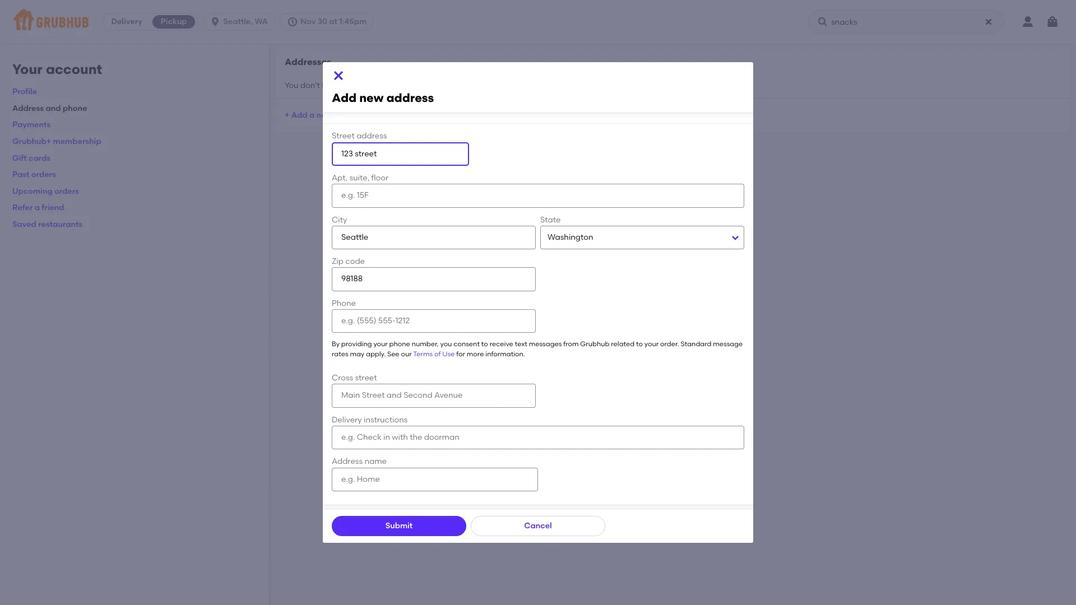 Task type: describe. For each thing, give the bounding box(es) containing it.
any
[[342, 80, 356, 90]]

seattle,
[[223, 17, 253, 26]]

your
[[12, 61, 42, 77]]

+
[[285, 110, 289, 120]]

friend
[[42, 203, 64, 213]]

apt, suite, floor
[[332, 173, 389, 183]]

refer
[[12, 203, 33, 213]]

may
[[350, 350, 364, 358]]

2 to from the left
[[636, 340, 643, 348]]

saved
[[358, 80, 381, 90]]

payments
[[12, 120, 51, 130]]

consent
[[454, 340, 480, 348]]

30
[[318, 17, 327, 26]]

information.
[[486, 350, 525, 358]]

gift cards
[[12, 153, 51, 163]]

1 to from the left
[[481, 340, 488, 348]]

0 horizontal spatial phone
[[63, 104, 87, 113]]

message
[[713, 340, 743, 348]]

more
[[467, 350, 484, 358]]

of
[[434, 350, 441, 358]]

saved
[[12, 220, 36, 229]]

City text field
[[332, 226, 536, 250]]

submit button
[[332, 516, 466, 536]]

name
[[365, 457, 387, 467]]

for
[[456, 350, 465, 358]]

+ add a new address button
[[285, 105, 365, 125]]

account
[[46, 61, 102, 77]]

+ add a new address
[[285, 110, 365, 120]]

2 horizontal spatial svg image
[[1046, 15, 1059, 29]]

grubhub+ membership
[[12, 137, 101, 146]]

upcoming orders
[[12, 187, 79, 196]]

gift
[[12, 153, 27, 163]]

have
[[322, 80, 340, 90]]

cards
[[29, 153, 51, 163]]

Zip code telephone field
[[332, 268, 536, 291]]

upcoming orders link
[[12, 187, 79, 196]]

a inside button
[[309, 110, 315, 120]]

terms
[[413, 350, 433, 358]]

2 vertical spatial address
[[357, 131, 387, 141]]

orders for past orders
[[31, 170, 56, 179]]

zip
[[332, 257, 344, 266]]

street
[[355, 373, 377, 383]]

phone
[[332, 299, 356, 308]]

your account
[[12, 61, 102, 77]]

Apt, suite, floor text field
[[332, 184, 744, 208]]

address name
[[332, 457, 387, 467]]

cross street
[[332, 373, 377, 383]]

saved restaurants link
[[12, 220, 83, 229]]

2 your from the left
[[644, 340, 659, 348]]

suite,
[[349, 173, 369, 183]]

cross
[[332, 373, 353, 383]]

1 horizontal spatial new
[[359, 91, 384, 105]]

cancel
[[524, 521, 552, 531]]

you
[[285, 80, 298, 90]]

submit
[[385, 521, 413, 531]]

payments link
[[12, 120, 51, 130]]

receive
[[490, 340, 513, 348]]

main navigation navigation
[[0, 0, 1076, 44]]

saved restaurants
[[12, 220, 83, 229]]

1 your from the left
[[374, 340, 388, 348]]

pickup
[[161, 17, 187, 26]]

delivery for delivery
[[111, 17, 142, 26]]

apply.
[[366, 350, 386, 358]]

wa
[[255, 17, 268, 26]]

refer a friend
[[12, 203, 64, 213]]

street
[[332, 131, 355, 141]]

delivery instructions
[[332, 415, 408, 425]]

state
[[540, 215, 561, 225]]

1 vertical spatial a
[[35, 203, 40, 213]]

gift cards link
[[12, 153, 51, 163]]

you don't have any saved addresses.
[[285, 80, 424, 90]]



Task type: locate. For each thing, give the bounding box(es) containing it.
new
[[359, 91, 384, 105], [316, 110, 332, 120]]

seattle, wa
[[223, 17, 268, 26]]

1 svg image from the left
[[210, 16, 221, 27]]

1 vertical spatial new
[[316, 110, 332, 120]]

grubhub+
[[12, 137, 51, 146]]

add new address
[[332, 91, 434, 105]]

don't
[[300, 80, 320, 90]]

order.
[[660, 340, 679, 348]]

rates
[[332, 350, 348, 358]]

new up street
[[316, 110, 332, 120]]

a right +
[[309, 110, 315, 120]]

add inside button
[[291, 110, 307, 120]]

1 vertical spatial add
[[291, 110, 307, 120]]

0 vertical spatial delivery
[[111, 17, 142, 26]]

address
[[386, 91, 434, 105], [334, 110, 365, 120], [357, 131, 387, 141]]

orders up upcoming orders
[[31, 170, 56, 179]]

svg image
[[1046, 15, 1059, 29], [984, 17, 993, 26], [332, 69, 345, 82]]

Phone telephone field
[[332, 309, 536, 333]]

0 horizontal spatial add
[[291, 110, 307, 120]]

0 horizontal spatial a
[[35, 203, 40, 213]]

phone up see
[[389, 340, 410, 348]]

use
[[442, 350, 455, 358]]

addresses.
[[383, 80, 424, 90]]

you
[[440, 340, 452, 348]]

orders for upcoming orders
[[54, 187, 79, 196]]

orders up friend
[[54, 187, 79, 196]]

0 vertical spatial new
[[359, 91, 384, 105]]

grubhub
[[580, 340, 609, 348]]

0 horizontal spatial new
[[316, 110, 332, 120]]

terms of use link
[[413, 350, 455, 358]]

a right "refer"
[[35, 203, 40, 213]]

delivery for delivery instructions
[[332, 415, 362, 425]]

standard
[[681, 340, 711, 348]]

add down any
[[332, 91, 357, 105]]

see
[[387, 350, 399, 358]]

to
[[481, 340, 488, 348], [636, 340, 643, 348]]

profile link
[[12, 87, 37, 97]]

0 vertical spatial phone
[[63, 104, 87, 113]]

0 horizontal spatial your
[[374, 340, 388, 348]]

svg image
[[210, 16, 221, 27], [287, 16, 298, 27], [817, 16, 828, 27]]

city
[[332, 215, 347, 225]]

your up "apply."
[[374, 340, 388, 348]]

phone
[[63, 104, 87, 113], [389, 340, 410, 348]]

1 horizontal spatial your
[[644, 340, 659, 348]]

1 horizontal spatial svg image
[[984, 17, 993, 26]]

new down saved
[[359, 91, 384, 105]]

delivery inside delivery button
[[111, 17, 142, 26]]

2 horizontal spatial svg image
[[817, 16, 828, 27]]

grubhub+ membership link
[[12, 137, 101, 146]]

1 vertical spatial orders
[[54, 187, 79, 196]]

0 vertical spatial orders
[[31, 170, 56, 179]]

address up street
[[334, 110, 365, 120]]

new inside button
[[316, 110, 332, 120]]

a
[[309, 110, 315, 120], [35, 203, 40, 213]]

svg image for nov 30 at 1:45pm
[[287, 16, 298, 27]]

svg image for seattle, wa
[[210, 16, 221, 27]]

instructions
[[364, 415, 408, 425]]

upcoming
[[12, 187, 53, 196]]

code
[[345, 257, 365, 266]]

Delivery instructions text field
[[332, 426, 744, 450]]

0 horizontal spatial address
[[12, 104, 44, 113]]

0 vertical spatial address
[[12, 104, 44, 113]]

0 horizontal spatial svg image
[[332, 69, 345, 82]]

3 svg image from the left
[[817, 16, 828, 27]]

1 vertical spatial phone
[[389, 340, 410, 348]]

seattle, wa button
[[202, 13, 280, 31]]

past
[[12, 170, 29, 179]]

apt,
[[332, 173, 348, 183]]

phone inside by providing your phone number, you consent to receive text messages from grubhub related to your order. standard message rates may apply. see our
[[389, 340, 410, 348]]

by
[[332, 340, 340, 348]]

number,
[[412, 340, 439, 348]]

terms of use for more information.
[[413, 350, 525, 358]]

1 vertical spatial delivery
[[332, 415, 362, 425]]

0 vertical spatial add
[[332, 91, 357, 105]]

address down "addresses."
[[386, 91, 434, 105]]

messages
[[529, 340, 562, 348]]

at
[[329, 17, 337, 26]]

related
[[611, 340, 635, 348]]

text
[[515, 340, 527, 348]]

floor
[[371, 173, 389, 183]]

1 horizontal spatial a
[[309, 110, 315, 120]]

2 svg image from the left
[[287, 16, 298, 27]]

1 horizontal spatial address
[[332, 457, 363, 467]]

street address
[[332, 131, 387, 141]]

orders
[[31, 170, 56, 179], [54, 187, 79, 196]]

profile
[[12, 87, 37, 97]]

addresses
[[285, 57, 331, 67]]

phone right and
[[63, 104, 87, 113]]

our
[[401, 350, 412, 358]]

0 vertical spatial address
[[386, 91, 434, 105]]

past orders
[[12, 170, 56, 179]]

your
[[374, 340, 388, 348], [644, 340, 659, 348]]

1 vertical spatial address
[[334, 110, 365, 120]]

0 vertical spatial a
[[309, 110, 315, 120]]

nov
[[300, 17, 316, 26]]

0 horizontal spatial to
[[481, 340, 488, 348]]

past orders link
[[12, 170, 56, 179]]

address and phone link
[[12, 104, 87, 113]]

and
[[46, 104, 61, 113]]

nov 30 at 1:45pm button
[[280, 13, 378, 31]]

cancel button
[[471, 516, 605, 536]]

pickup button
[[150, 13, 197, 31]]

address right street
[[357, 131, 387, 141]]

1 horizontal spatial svg image
[[287, 16, 298, 27]]

your left order.
[[644, 340, 659, 348]]

address for address and phone
[[12, 104, 44, 113]]

zip code
[[332, 257, 365, 266]]

providing
[[341, 340, 372, 348]]

svg image inside seattle, wa button
[[210, 16, 221, 27]]

address
[[12, 104, 44, 113], [332, 457, 363, 467]]

0 horizontal spatial svg image
[[210, 16, 221, 27]]

svg image inside nov 30 at 1:45pm "button"
[[287, 16, 298, 27]]

Cross street text field
[[332, 384, 536, 408]]

delivery left instructions
[[332, 415, 362, 425]]

refer a friend link
[[12, 203, 64, 213]]

0 horizontal spatial delivery
[[111, 17, 142, 26]]

1 horizontal spatial to
[[636, 340, 643, 348]]

Address name text field
[[332, 468, 538, 491]]

from
[[563, 340, 579, 348]]

delivery button
[[103, 13, 150, 31]]

1 vertical spatial address
[[332, 457, 363, 467]]

membership
[[53, 137, 101, 146]]

add right +
[[291, 110, 307, 120]]

address inside button
[[334, 110, 365, 120]]

Street address text field
[[332, 142, 469, 166]]

1 horizontal spatial phone
[[389, 340, 410, 348]]

delivery left pickup
[[111, 17, 142, 26]]

delivery
[[111, 17, 142, 26], [332, 415, 362, 425]]

to right the related
[[636, 340, 643, 348]]

nov 30 at 1:45pm
[[300, 17, 367, 26]]

address left name
[[332, 457, 363, 467]]

to up more
[[481, 340, 488, 348]]

1:45pm
[[339, 17, 367, 26]]

restaurants
[[38, 220, 83, 229]]

1 horizontal spatial delivery
[[332, 415, 362, 425]]

by providing your phone number, you consent to receive text messages from grubhub related to your order. standard message rates may apply. see our
[[332, 340, 743, 358]]

address for address name
[[332, 457, 363, 467]]

1 horizontal spatial add
[[332, 91, 357, 105]]

address down profile
[[12, 104, 44, 113]]



Task type: vqa. For each thing, say whether or not it's contained in the screenshot.
Cross street
yes



